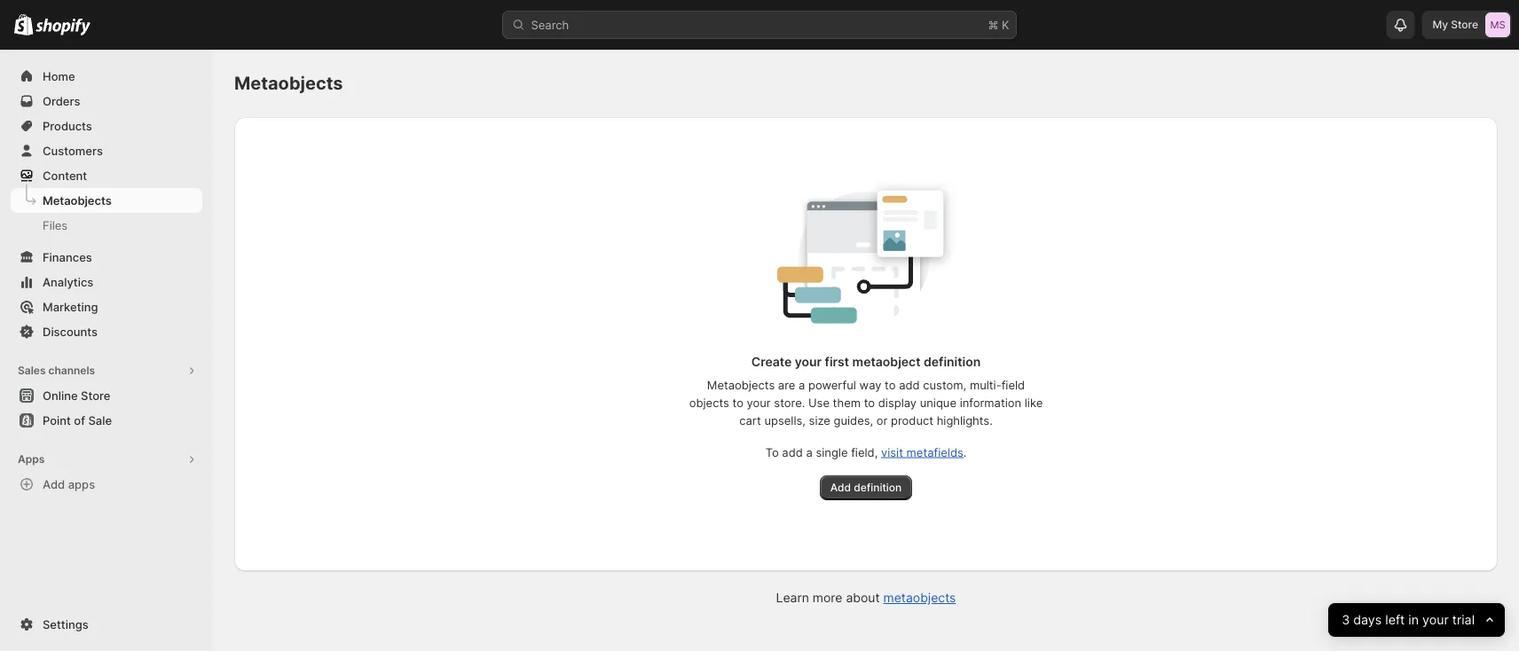 Task type: vqa. For each thing, say whether or not it's contained in the screenshot.
Billing cycle
no



Task type: describe. For each thing, give the bounding box(es) containing it.
sale
[[88, 414, 112, 427]]

k
[[1002, 18, 1010, 32]]

about
[[846, 591, 880, 606]]

display
[[878, 396, 917, 410]]

analytics link
[[11, 270, 202, 295]]

metaobject
[[853, 355, 921, 370]]

content link
[[11, 163, 202, 188]]

marketing
[[43, 300, 98, 314]]

files
[[43, 218, 68, 232]]

shopify image
[[36, 18, 91, 36]]

3
[[1342, 613, 1350, 628]]

orders
[[43, 94, 80, 108]]

discounts
[[43, 325, 98, 339]]

add definition link
[[820, 476, 913, 501]]

single
[[816, 446, 848, 459]]

days
[[1354, 613, 1382, 628]]

left
[[1386, 613, 1405, 628]]

create your first metaobject definition
[[752, 355, 981, 370]]

highlights.
[[937, 414, 993, 427]]

unique
[[920, 396, 957, 410]]

size
[[809, 414, 831, 427]]

products link
[[11, 114, 202, 138]]

metaobjects
[[884, 591, 956, 606]]

visit metafields link
[[881, 446, 964, 459]]

3 days left in your trial
[[1342, 613, 1475, 628]]

learn
[[776, 591, 809, 606]]

way
[[860, 378, 882, 392]]

2 horizontal spatial to
[[885, 378, 896, 392]]

sales
[[18, 364, 46, 377]]

more
[[813, 591, 843, 606]]

1 vertical spatial metaobjects
[[43, 193, 112, 207]]

trial
[[1453, 613, 1475, 628]]

products
[[43, 119, 92, 133]]

first
[[825, 355, 850, 370]]

finances link
[[11, 245, 202, 270]]

0 vertical spatial definition
[[924, 355, 981, 370]]

are
[[778, 378, 796, 392]]

sales channels
[[18, 364, 95, 377]]

content
[[43, 169, 87, 182]]

0 horizontal spatial add
[[782, 446, 803, 459]]

visit
[[881, 446, 903, 459]]

custom,
[[923, 378, 967, 392]]

metafields
[[907, 446, 964, 459]]

your inside metaobjects are a powerful way to add custom, multi-field objects to your store. use them to display unique information like cart upsells, size guides, or product highlights.
[[747, 396, 771, 410]]

add inside metaobjects are a powerful way to add custom, multi-field objects to your store. use them to display unique information like cart upsells, size guides, or product highlights.
[[899, 378, 920, 392]]

metaobjects link
[[884, 591, 956, 606]]

shopify image
[[14, 14, 33, 35]]

guides,
[[834, 414, 874, 427]]

to
[[766, 446, 779, 459]]

0 vertical spatial your
[[795, 355, 822, 370]]

add apps
[[43, 478, 95, 491]]

field,
[[851, 446, 878, 459]]

channels
[[48, 364, 95, 377]]

store for my store
[[1451, 18, 1479, 31]]

online store
[[43, 389, 110, 403]]

analytics
[[43, 275, 93, 289]]



Task type: locate. For each thing, give the bounding box(es) containing it.
marketing link
[[11, 295, 202, 320]]

online
[[43, 389, 78, 403]]

store for online store
[[81, 389, 110, 403]]

add inside add definition link
[[831, 482, 851, 494]]

orders link
[[11, 89, 202, 114]]

1 horizontal spatial a
[[806, 446, 813, 459]]

0 horizontal spatial to
[[733, 396, 744, 410]]

definition
[[924, 355, 981, 370], [854, 482, 902, 494]]

metaobjects
[[234, 72, 343, 94], [43, 193, 112, 207], [707, 378, 775, 392]]

online store button
[[0, 383, 213, 408]]

add
[[899, 378, 920, 392], [782, 446, 803, 459]]

apps
[[18, 453, 45, 466]]

0 horizontal spatial your
[[747, 396, 771, 410]]

to down way at the right bottom of page
[[864, 396, 875, 410]]

information
[[960, 396, 1022, 410]]

settings
[[43, 618, 88, 632]]

powerful
[[809, 378, 856, 392]]

add for add apps
[[43, 478, 65, 491]]

point
[[43, 414, 71, 427]]

0 horizontal spatial store
[[81, 389, 110, 403]]

metaobjects inside metaobjects are a powerful way to add custom, multi-field objects to your store. use them to display unique information like cart upsells, size guides, or product highlights.
[[707, 378, 775, 392]]

field
[[1002, 378, 1025, 392]]

0 vertical spatial a
[[799, 378, 805, 392]]

1 horizontal spatial to
[[864, 396, 875, 410]]

finances
[[43, 250, 92, 264]]

to up display
[[885, 378, 896, 392]]

home
[[43, 69, 75, 83]]

create
[[752, 355, 792, 370]]

2 vertical spatial your
[[1423, 613, 1449, 628]]

1 horizontal spatial add
[[831, 482, 851, 494]]

them
[[833, 396, 861, 410]]

0 vertical spatial store
[[1451, 18, 1479, 31]]

a for single
[[806, 446, 813, 459]]

a inside metaobjects are a powerful way to add custom, multi-field objects to your store. use them to display unique information like cart upsells, size guides, or product highlights.
[[799, 378, 805, 392]]

to up cart
[[733, 396, 744, 410]]

a
[[799, 378, 805, 392], [806, 446, 813, 459]]

store right the my
[[1451, 18, 1479, 31]]

your inside dropdown button
[[1423, 613, 1449, 628]]

2 horizontal spatial metaobjects
[[707, 378, 775, 392]]

settings link
[[11, 612, 202, 637]]

add left apps
[[43, 478, 65, 491]]

a right are
[[799, 378, 805, 392]]

a for powerful
[[799, 378, 805, 392]]

home link
[[11, 64, 202, 89]]

point of sale
[[43, 414, 112, 427]]

store inside online store link
[[81, 389, 110, 403]]

store.
[[774, 396, 805, 410]]

0 horizontal spatial metaobjects
[[43, 193, 112, 207]]

⌘
[[988, 18, 999, 32]]

my store image
[[1486, 12, 1511, 37]]

metaobjects are a powerful way to add custom, multi-field objects to your store. use them to display unique information like cart upsells, size guides, or product highlights.
[[689, 378, 1043, 427]]

point of sale button
[[0, 408, 213, 433]]

online store link
[[11, 383, 202, 408]]

add right the to
[[782, 446, 803, 459]]

1 horizontal spatial add
[[899, 378, 920, 392]]

your right 'in'
[[1423, 613, 1449, 628]]

add up display
[[899, 378, 920, 392]]

1 vertical spatial your
[[747, 396, 771, 410]]

objects
[[689, 396, 729, 410]]

your
[[795, 355, 822, 370], [747, 396, 771, 410], [1423, 613, 1449, 628]]

⌘ k
[[988, 18, 1010, 32]]

product
[[891, 414, 934, 427]]

1 horizontal spatial definition
[[924, 355, 981, 370]]

1 vertical spatial a
[[806, 446, 813, 459]]

store up the sale
[[81, 389, 110, 403]]

cart
[[740, 414, 761, 427]]

learn more about metaobjects
[[776, 591, 956, 606]]

1 vertical spatial store
[[81, 389, 110, 403]]

in
[[1409, 613, 1419, 628]]

0 vertical spatial add
[[899, 378, 920, 392]]

multi-
[[970, 378, 1002, 392]]

files link
[[11, 213, 202, 238]]

upsells,
[[765, 414, 806, 427]]

1 vertical spatial add
[[782, 446, 803, 459]]

a left single
[[806, 446, 813, 459]]

to
[[885, 378, 896, 392], [733, 396, 744, 410], [864, 396, 875, 410]]

use
[[809, 396, 830, 410]]

apps button
[[11, 447, 202, 472]]

1 horizontal spatial your
[[795, 355, 822, 370]]

my store
[[1433, 18, 1479, 31]]

apps
[[68, 478, 95, 491]]

add for add definition
[[831, 482, 851, 494]]

1 horizontal spatial store
[[1451, 18, 1479, 31]]

.
[[964, 446, 967, 459]]

add
[[43, 478, 65, 491], [831, 482, 851, 494]]

my
[[1433, 18, 1449, 31]]

1 horizontal spatial metaobjects
[[234, 72, 343, 94]]

your up cart
[[747, 396, 771, 410]]

to add a single field, visit metafields .
[[766, 446, 967, 459]]

2 horizontal spatial your
[[1423, 613, 1449, 628]]

add apps button
[[11, 472, 202, 497]]

add down single
[[831, 482, 851, 494]]

of
[[74, 414, 85, 427]]

metaobjects link
[[11, 188, 202, 213]]

add inside add apps button
[[43, 478, 65, 491]]

discounts link
[[11, 320, 202, 344]]

definition up custom,
[[924, 355, 981, 370]]

customers link
[[11, 138, 202, 163]]

search
[[531, 18, 569, 32]]

customers
[[43, 144, 103, 158]]

2 vertical spatial metaobjects
[[707, 378, 775, 392]]

3 days left in your trial button
[[1329, 604, 1505, 637]]

like
[[1025, 396, 1043, 410]]

0 horizontal spatial definition
[[854, 482, 902, 494]]

0 horizontal spatial add
[[43, 478, 65, 491]]

add definition
[[831, 482, 902, 494]]

0 vertical spatial metaobjects
[[234, 72, 343, 94]]

definition down to add a single field, visit metafields .
[[854, 482, 902, 494]]

0 horizontal spatial a
[[799, 378, 805, 392]]

or
[[877, 414, 888, 427]]

your left first
[[795, 355, 822, 370]]

sales channels button
[[11, 359, 202, 383]]

point of sale link
[[11, 408, 202, 433]]

store
[[1451, 18, 1479, 31], [81, 389, 110, 403]]

1 vertical spatial definition
[[854, 482, 902, 494]]



